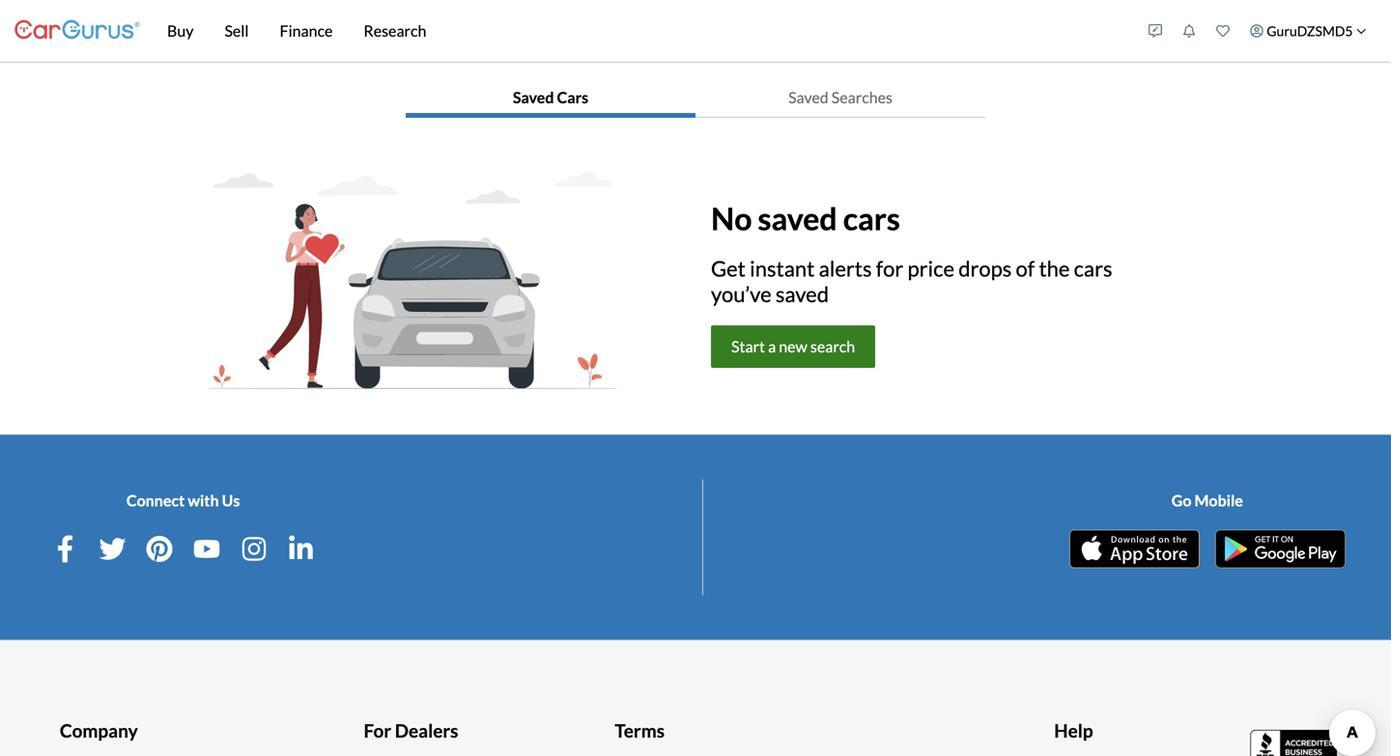 Task type: vqa. For each thing, say whether or not it's contained in the screenshot.
the bottommost Included
no



Task type: locate. For each thing, give the bounding box(es) containing it.
start
[[731, 337, 765, 356]]

facebook image
[[52, 536, 79, 563]]

1 saved from the left
[[513, 88, 554, 107]]

saved down the instant
[[776, 282, 829, 307]]

chevron down image
[[1357, 26, 1367, 36]]

saved
[[513, 88, 554, 107], [789, 88, 829, 107]]

sell
[[225, 21, 249, 40]]

for
[[364, 720, 391, 742]]

connect with us
[[126, 491, 240, 510]]

cargurus logo homepage link image
[[14, 3, 140, 58]]

1 horizontal spatial saved
[[789, 88, 829, 107]]

company
[[60, 720, 138, 742]]

saved inside saved searches link
[[789, 88, 829, 107]]

research button
[[348, 0, 442, 62]]

saved left searches
[[789, 88, 829, 107]]

saved cars
[[513, 88, 589, 107]]

for
[[876, 256, 904, 281]]

alerts
[[819, 256, 872, 281]]

saved searches
[[789, 88, 893, 107]]

dealers
[[395, 720, 458, 742]]

research
[[364, 21, 426, 40]]

no saved cars
[[711, 200, 900, 237]]

1 vertical spatial cars
[[1074, 256, 1113, 281]]

instant
[[750, 256, 815, 281]]

saved left the "cars" in the top left of the page
[[513, 88, 554, 107]]

start a new search button
[[711, 326, 876, 368]]

saved inside saved cars "link"
[[513, 88, 554, 107]]

menu bar
[[140, 0, 1139, 62]]

cars
[[843, 200, 900, 237], [1074, 256, 1113, 281]]

saved
[[758, 200, 837, 237], [776, 282, 829, 307]]

1 vertical spatial saved
[[776, 282, 829, 307]]

saved up the instant
[[758, 200, 837, 237]]

gurudzsmd5
[[1267, 23, 1353, 39]]

no
[[711, 200, 752, 237]]

saved cars link
[[406, 78, 696, 117]]

finance
[[280, 21, 333, 40]]

1 horizontal spatial cars
[[1074, 256, 1113, 281]]

cars right the
[[1074, 256, 1113, 281]]

get it on google play image
[[1215, 530, 1346, 569]]

mobile
[[1195, 491, 1243, 510]]

buy button
[[152, 0, 209, 62]]

instagram image
[[240, 536, 267, 563]]

0 horizontal spatial saved
[[513, 88, 554, 107]]

cars up for
[[843, 200, 900, 237]]

terms
[[615, 720, 665, 742]]

search
[[811, 337, 855, 356]]

click for the bbb business review of this auto listing service in cambridge ma image
[[1250, 728, 1343, 757]]

0 horizontal spatial cars
[[843, 200, 900, 237]]

2 saved from the left
[[789, 88, 829, 107]]



Task type: describe. For each thing, give the bounding box(es) containing it.
go
[[1172, 491, 1192, 510]]

open notifications image
[[1183, 24, 1196, 38]]

for dealers
[[364, 720, 458, 742]]

finance button
[[264, 0, 348, 62]]

youtube image
[[193, 536, 220, 563]]

large car illustration image
[[210, 172, 617, 389]]

buy
[[167, 21, 194, 40]]

gurudzsmd5 button
[[1240, 4, 1377, 58]]

saved searches link
[[696, 78, 986, 117]]

you've
[[711, 282, 772, 307]]

price
[[908, 256, 955, 281]]

saved cars image
[[1216, 24, 1230, 38]]

0 vertical spatial saved
[[758, 200, 837, 237]]

us
[[222, 491, 240, 510]]

get instant alerts for price drops of the cars you've saved
[[711, 256, 1113, 307]]

start a new search
[[731, 337, 855, 356]]

drops
[[959, 256, 1012, 281]]

user icon image
[[1250, 24, 1264, 38]]

download on the app store image
[[1070, 530, 1200, 569]]

cars inside get instant alerts for price drops of the cars you've saved
[[1074, 256, 1113, 281]]

0 vertical spatial cars
[[843, 200, 900, 237]]

saved inside get instant alerts for price drops of the cars you've saved
[[776, 282, 829, 307]]

pinterest image
[[146, 536, 173, 563]]

sell button
[[209, 0, 264, 62]]

a
[[768, 337, 776, 356]]

searches
[[832, 88, 893, 107]]

saved for saved searches
[[789, 88, 829, 107]]

gurudzsmd5 menu
[[1139, 4, 1377, 58]]

with
[[188, 491, 219, 510]]

the
[[1039, 256, 1070, 281]]

twitter image
[[99, 536, 126, 563]]

connect
[[126, 491, 185, 510]]

go mobile
[[1172, 491, 1243, 510]]

gurudzsmd5 menu item
[[1240, 4, 1377, 58]]

help
[[1054, 720, 1093, 742]]

menu bar containing buy
[[140, 0, 1139, 62]]

get
[[711, 256, 746, 281]]

cargurus logo homepage link link
[[14, 3, 140, 58]]

linkedin image
[[288, 536, 315, 563]]

add a car review image
[[1149, 24, 1162, 38]]

saved for saved cars
[[513, 88, 554, 107]]

cars
[[557, 88, 589, 107]]

new
[[779, 337, 808, 356]]

of
[[1016, 256, 1035, 281]]



